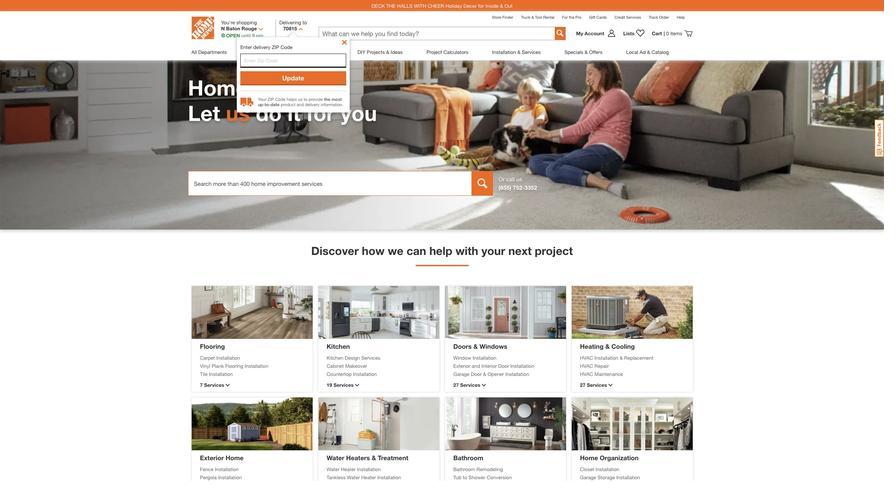 Task type: locate. For each thing, give the bounding box(es) containing it.
1 vertical spatial heater
[[361, 475, 376, 481]]

0 horizontal spatial 27
[[454, 382, 459, 388]]

0 horizontal spatial door
[[471, 371, 482, 377]]

bathroom remodeling tub to shower conversion
[[454, 467, 512, 481]]

2 27 from the left
[[580, 382, 586, 388]]

truck delivery zip drop down image
[[241, 98, 254, 106]]

it
[[288, 101, 301, 126]]

the left the most
[[324, 97, 331, 102]]

27 services down window in the bottom right of the page
[[454, 382, 481, 388]]

0 vertical spatial hvac
[[580, 355, 594, 361]]

home inside home services let us do it for you
[[188, 75, 248, 100]]

exterior down window in the bottom right of the page
[[454, 363, 471, 369]]

deck the halls with cheer holiday decor for inside & out
[[372, 3, 513, 9]]

heater down water heater installation 'link'
[[361, 475, 376, 481]]

bathroom
[[454, 454, 484, 462], [454, 467, 475, 473]]

27 services for heating
[[580, 382, 607, 388]]

services inside kitchen design services cabinet makeover countertop installation
[[362, 355, 381, 361]]

1 vertical spatial and
[[472, 363, 480, 369]]

1 vertical spatial zip
[[268, 97, 274, 102]]

installation inside kitchen design services cabinet makeover countertop installation
[[353, 371, 377, 377]]

order
[[660, 15, 669, 19]]

specials & offers link
[[565, 44, 603, 60]]

opener
[[488, 371, 504, 377]]

bathroom up bathroom remodeling tub to shower conversion
[[454, 454, 484, 462]]

carpet installation link
[[200, 354, 304, 362]]

heater up tankless
[[341, 467, 356, 473]]

1 vertical spatial delivery
[[305, 102, 320, 107]]

bathroom remodeling link
[[454, 466, 558, 473]]

kitchen up design
[[327, 343, 350, 351]]

1 horizontal spatial door
[[499, 363, 509, 369]]

1 vertical spatial hvac
[[580, 363, 594, 369]]

maintenance
[[595, 371, 623, 377]]

catalog
[[652, 49, 669, 55]]

doors & windows
[[454, 343, 508, 351]]

garage down the closet
[[580, 475, 597, 481]]

27 services button down garage door & opener installation link on the bottom of page
[[454, 382, 558, 389]]

door down interior
[[471, 371, 482, 377]]

bathroom for bathroom remodeling tub to shower conversion
[[454, 467, 475, 473]]

1 vertical spatial the
[[324, 97, 331, 102]]

to right the tub
[[463, 475, 467, 481]]

1 horizontal spatial and
[[472, 363, 480, 369]]

19
[[327, 382, 332, 388]]

update button
[[241, 71, 346, 84]]

hvac left maintenance
[[580, 371, 594, 377]]

1 horizontal spatial 27 services
[[580, 382, 607, 388]]

home decor, furniture & kitchenware
[[251, 49, 334, 55]]

0 horizontal spatial exterior
[[200, 454, 224, 462]]

calculators
[[444, 49, 469, 55]]

next
[[509, 244, 532, 258]]

how
[[362, 244, 385, 258]]

window installation link
[[454, 354, 558, 362]]

you
[[341, 101, 377, 126]]

the right the for on the right top
[[569, 15, 575, 19]]

door up garage door & opener installation link on the bottom of page
[[499, 363, 509, 369]]

tankless
[[327, 475, 346, 481]]

us up 752-
[[517, 176, 523, 183]]

27
[[454, 382, 459, 388], [580, 382, 586, 388]]

pro
[[576, 15, 582, 19]]

0 horizontal spatial flooring
[[200, 343, 225, 351]]

my
[[577, 30, 584, 36]]

flooring right plank
[[225, 363, 243, 369]]

garage inside window installation exterior and interior door installation garage door & opener installation
[[454, 371, 470, 377]]

enter
[[241, 44, 252, 50]]

inside
[[486, 3, 499, 9]]

0 vertical spatial delivery
[[254, 44, 271, 50]]

0 horizontal spatial us
[[226, 101, 250, 126]]

offers
[[589, 49, 603, 55]]

up-
[[258, 102, 265, 107]]

2 vertical spatial to
[[463, 475, 467, 481]]

0 horizontal spatial 27 services button
[[454, 382, 558, 389]]

None text field
[[319, 27, 555, 40]]

ad
[[640, 49, 646, 55]]

0 horizontal spatial the
[[324, 97, 331, 102]]

us
[[298, 97, 303, 102], [226, 101, 250, 126], [517, 176, 523, 183]]

1 vertical spatial for
[[307, 101, 335, 126]]

to right delivering
[[303, 19, 307, 25]]

garage
[[454, 371, 470, 377], [580, 475, 597, 481]]

2 bathroom from the top
[[454, 467, 475, 473]]

helps
[[287, 97, 297, 102]]

2 kitchen from the top
[[327, 355, 344, 361]]

garage down window in the bottom right of the page
[[454, 371, 470, 377]]

to inside bathroom remodeling tub to shower conversion
[[463, 475, 467, 481]]

flooring up carpet on the bottom left
[[200, 343, 225, 351]]

hvac left repair at the right bottom of the page
[[580, 363, 594, 369]]

heating & cooling
[[580, 343, 635, 351]]

flooring inside carpet installation vinyl plank flooring installation tile installation
[[225, 363, 243, 369]]

1 27 from the left
[[454, 382, 459, 388]]

1 horizontal spatial 27 services button
[[580, 382, 685, 389]]

bathroom up the tub
[[454, 467, 475, 473]]

provide
[[309, 97, 323, 102]]

1 vertical spatial flooring
[[225, 363, 243, 369]]

you're
[[221, 19, 235, 25]]

1 horizontal spatial garage
[[580, 475, 597, 481]]

0 horizontal spatial and
[[297, 102, 304, 107]]

specials
[[565, 49, 584, 55]]

27 services button
[[454, 382, 558, 389], [580, 382, 685, 389]]

hvac down heating
[[580, 355, 594, 361]]

1 horizontal spatial 27
[[580, 382, 586, 388]]

zip right the your
[[268, 97, 274, 102]]

home up the closet
[[580, 454, 598, 462]]

0 vertical spatial kitchen
[[327, 343, 350, 351]]

1 27 services button from the left
[[454, 382, 558, 389]]

0 vertical spatial water
[[327, 454, 345, 462]]

0 vertical spatial exterior
[[454, 363, 471, 369]]

all
[[192, 49, 197, 55]]

2 horizontal spatial us
[[517, 176, 523, 183]]

project
[[535, 244, 573, 258]]

deck the halls with cheer holiday decor for inside & out link
[[372, 3, 513, 9]]

projects
[[367, 49, 385, 55]]

1 horizontal spatial exterior
[[454, 363, 471, 369]]

1 vertical spatial door
[[471, 371, 482, 377]]

lists
[[624, 30, 635, 36]]

1 27 services from the left
[[454, 382, 481, 388]]

27 services down maintenance
[[580, 382, 607, 388]]

2 27 services from the left
[[580, 382, 607, 388]]

code left helps
[[275, 97, 286, 102]]

1 horizontal spatial for
[[478, 3, 484, 9]]

to
[[303, 19, 307, 25], [304, 97, 308, 102], [463, 475, 467, 481]]

cabinet makeover link
[[327, 363, 431, 370]]

0 horizontal spatial garage
[[454, 371, 470, 377]]

None text field
[[319, 27, 555, 40]]

27 services
[[454, 382, 481, 388], [580, 382, 607, 388]]

19 services
[[327, 382, 354, 388]]

& inside "link"
[[585, 49, 588, 55]]

kitchen for kitchen
[[327, 343, 350, 351]]

27 for doors
[[454, 382, 459, 388]]

2 27 services button from the left
[[580, 382, 685, 389]]

0 horizontal spatial delivery
[[254, 44, 271, 50]]

home
[[251, 49, 264, 55], [188, 75, 248, 100], [226, 454, 244, 462], [580, 454, 598, 462]]

1 horizontal spatial flooring
[[225, 363, 243, 369]]

the inside the most up-to-date
[[324, 97, 331, 102]]

0 vertical spatial bathroom
[[454, 454, 484, 462]]

all departments
[[192, 49, 227, 55]]

to left provide
[[304, 97, 308, 102]]

tub
[[454, 475, 462, 481]]

70815
[[283, 25, 297, 31]]

exterior up fence
[[200, 454, 224, 462]]

heater
[[341, 467, 356, 473], [361, 475, 376, 481]]

0 vertical spatial for
[[478, 3, 484, 9]]

752-
[[513, 184, 525, 191]]

2 vertical spatial hvac
[[580, 371, 594, 377]]

to-
[[265, 102, 271, 107]]

hvac installation & replacement link
[[580, 354, 685, 362]]

services
[[627, 15, 641, 19], [522, 49, 541, 55], [254, 75, 340, 100], [362, 355, 381, 361], [204, 382, 224, 388], [334, 382, 354, 388], [461, 382, 481, 388], [587, 382, 607, 388]]

exterior home
[[200, 454, 244, 462]]

items
[[671, 30, 683, 36]]

1 horizontal spatial the
[[569, 15, 575, 19]]

&
[[500, 3, 503, 9], [532, 15, 534, 19], [302, 49, 305, 55], [386, 49, 390, 55], [518, 49, 521, 55], [585, 49, 588, 55], [648, 49, 651, 55], [474, 343, 478, 351], [606, 343, 610, 351], [620, 355, 623, 361], [483, 371, 487, 377], [372, 454, 376, 462]]

services inside home services let us do it for you
[[254, 75, 340, 100]]

0 vertical spatial heater
[[341, 467, 356, 473]]

us right helps
[[298, 97, 303, 102]]

delivery left information. on the left top of page
[[305, 102, 320, 107]]

0 items
[[667, 30, 683, 36]]

1 vertical spatial kitchen
[[327, 355, 344, 361]]

for the pro
[[562, 15, 582, 19]]

project
[[427, 49, 442, 55]]

interior
[[482, 363, 497, 369]]

3 hvac from the top
[[580, 371, 594, 377]]

2 vertical spatial water
[[347, 475, 360, 481]]

Enter Zip Code telephone field
[[241, 54, 346, 68]]

1 vertical spatial bathroom
[[454, 467, 475, 473]]

1 vertical spatial water
[[327, 467, 340, 473]]

and inside window installation exterior and interior door installation garage door & opener installation
[[472, 363, 480, 369]]

1 vertical spatial to
[[304, 97, 308, 102]]

us left the up-
[[226, 101, 250, 126]]

27 services for doors
[[454, 382, 481, 388]]

flooring
[[200, 343, 225, 351], [225, 363, 243, 369]]

home left decor, at the left top of the page
[[251, 49, 264, 55]]

water
[[327, 454, 345, 462], [327, 467, 340, 473], [347, 475, 360, 481]]

bathroom inside bathroom remodeling tub to shower conversion
[[454, 467, 475, 473]]

code right decor, at the left top of the page
[[281, 44, 293, 50]]

or call us (855) 752-3352
[[499, 176, 537, 191]]

tankless water heater installation link
[[327, 474, 431, 482]]

kitchen inside kitchen design services cabinet makeover countertop installation
[[327, 355, 344, 361]]

1 kitchen from the top
[[327, 343, 350, 351]]

0 vertical spatial garage
[[454, 371, 470, 377]]

1 bathroom from the top
[[454, 454, 484, 462]]

delivery down pm
[[254, 44, 271, 50]]

0 horizontal spatial for
[[307, 101, 335, 126]]

finder
[[503, 15, 514, 19]]

27 services button down hvac maintenance link
[[580, 382, 685, 389]]

Search more than 400 home improvement services text field
[[188, 171, 472, 196]]

kitchen up cabinet
[[327, 355, 344, 361]]

1 vertical spatial garage
[[580, 475, 597, 481]]

local
[[627, 49, 639, 55]]

home up let at the top left
[[188, 75, 248, 100]]

27 services button for heating & cooling
[[580, 382, 685, 389]]

0 horizontal spatial 27 services
[[454, 382, 481, 388]]

the
[[569, 15, 575, 19], [324, 97, 331, 102]]

installation inside "hvac installation & replacement hvac repair hvac maintenance"
[[595, 355, 619, 361]]

remodeling
[[477, 467, 503, 473]]

your
[[482, 244, 506, 258]]

(855)
[[499, 184, 512, 191]]

zip left furniture on the left top
[[272, 44, 279, 50]]

for inside home services let us do it for you
[[307, 101, 335, 126]]

bathroom for bathroom
[[454, 454, 484, 462]]

submit search image
[[557, 30, 564, 37]]



Task type: vqa. For each thing, say whether or not it's contained in the screenshot.


Task type: describe. For each thing, give the bounding box(es) containing it.
2 hvac from the top
[[580, 363, 594, 369]]

shopping
[[236, 19, 257, 25]]

27 for heating
[[580, 382, 586, 388]]

home for home decor, furniture & kitchenware
[[251, 49, 264, 55]]

information.
[[321, 102, 343, 107]]

account
[[585, 30, 605, 36]]

your
[[258, 97, 267, 102]]

water heaters & treatment link
[[327, 454, 409, 462]]

heaters
[[346, 454, 370, 462]]

date
[[271, 102, 280, 107]]

ideas
[[391, 49, 403, 55]]

track order link
[[649, 15, 669, 19]]

home services let us do it for you
[[188, 75, 377, 126]]

0 horizontal spatial heater
[[341, 467, 356, 473]]

closet installation garage storage installation
[[580, 467, 641, 481]]

us inside home services let us do it for you
[[226, 101, 250, 126]]

& inside "hvac installation & replacement hvac repair hvac maintenance"
[[620, 355, 623, 361]]

7 services
[[200, 382, 224, 388]]

replacement
[[625, 355, 654, 361]]

furniture
[[281, 49, 301, 55]]

cart
[[652, 30, 662, 36]]

19 services button
[[327, 382, 431, 389]]

for
[[562, 15, 568, 19]]

0 vertical spatial to
[[303, 19, 307, 25]]

help link
[[677, 15, 685, 19]]

pergola installation link
[[200, 474, 304, 482]]

let
[[188, 101, 220, 126]]

rental
[[544, 15, 555, 19]]

kitchenware
[[307, 49, 334, 55]]

0 vertical spatial door
[[499, 363, 509, 369]]

27 services button for doors & windows
[[454, 382, 558, 389]]

store finder
[[492, 15, 514, 19]]

credit services link
[[615, 15, 641, 19]]

garage storage installation link
[[580, 474, 685, 482]]

store
[[492, 15, 502, 19]]

pm
[[256, 32, 263, 38]]

1 vertical spatial code
[[275, 97, 286, 102]]

home for home services let us do it for you
[[188, 75, 248, 100]]

help
[[677, 15, 685, 19]]

& inside window installation exterior and interior door installation garage door & opener installation
[[483, 371, 487, 377]]

close delivery zip drop down image
[[341, 39, 348, 46]]

lists link
[[620, 29, 649, 38]]

doors
[[454, 343, 472, 351]]

countertop installation link
[[327, 371, 431, 378]]

call
[[507, 176, 515, 183]]

diy projects & ideas link
[[358, 44, 403, 60]]

1 horizontal spatial us
[[298, 97, 303, 102]]

1 vertical spatial exterior
[[200, 454, 224, 462]]

installation inside installation & services link
[[493, 49, 516, 55]]

closet
[[580, 467, 595, 473]]

track
[[649, 15, 659, 19]]

design
[[345, 355, 360, 361]]

for the pro link
[[562, 15, 582, 19]]

feedback link image
[[875, 119, 885, 158]]

home for home organization
[[580, 454, 598, 462]]

1 horizontal spatial heater
[[361, 475, 376, 481]]

fence installation link
[[200, 466, 304, 473]]

do
[[256, 101, 282, 126]]

exterior inside window installation exterior and interior door installation garage door & opener installation
[[454, 363, 471, 369]]

0 vertical spatial code
[[281, 44, 293, 50]]

halls
[[397, 3, 413, 9]]

organization
[[600, 454, 639, 462]]

bathroom link
[[454, 454, 484, 462]]

9
[[252, 32, 255, 38]]

truck & tool rental
[[521, 15, 555, 19]]

0 vertical spatial zip
[[272, 44, 279, 50]]

rouge
[[242, 25, 257, 31]]

us inside "or call us (855) 752-3352"
[[517, 176, 523, 183]]

water heater installation tankless water heater installation
[[327, 467, 401, 481]]

installation & services
[[493, 49, 541, 55]]

local ad & catalog
[[627, 49, 669, 55]]

project calculators link
[[427, 44, 469, 60]]

open
[[226, 32, 240, 38]]

decor,
[[265, 49, 280, 55]]

store finder link
[[492, 15, 514, 19]]

departments
[[198, 49, 227, 55]]

carpet
[[200, 355, 215, 361]]

delivering
[[280, 19, 301, 25]]

services inside button
[[204, 382, 224, 388]]

0 vertical spatial and
[[297, 102, 304, 107]]

& inside 'link'
[[648, 49, 651, 55]]

kitchen for kitchen design services cabinet makeover countertop installation
[[327, 355, 344, 361]]

the home depot image
[[192, 17, 214, 39]]

flooring link
[[200, 343, 225, 351]]

delivering to
[[280, 19, 307, 25]]

exterior home link
[[200, 454, 244, 462]]

closet installation link
[[580, 466, 685, 473]]

0 vertical spatial flooring
[[200, 343, 225, 351]]

7
[[200, 382, 203, 388]]

we
[[388, 244, 404, 258]]

home up fence installation pergola installation
[[226, 454, 244, 462]]

(855) 752-3352 link
[[499, 184, 537, 191]]

cheer
[[428, 3, 444, 9]]

windows
[[480, 343, 508, 351]]

water for water heaters & treatment
[[327, 454, 345, 462]]

0 vertical spatial the
[[569, 15, 575, 19]]

update
[[282, 74, 304, 82]]

installation & services link
[[493, 44, 541, 60]]

diy
[[358, 49, 366, 55]]

water for water heater installation tankless water heater installation
[[327, 467, 340, 473]]

holiday
[[446, 3, 462, 9]]

tub to shower conversion link
[[454, 474, 558, 482]]

tile installation link
[[200, 371, 304, 378]]

1 hvac from the top
[[580, 355, 594, 361]]

garage inside the closet installation garage storage installation
[[580, 475, 597, 481]]

water heater installation link
[[327, 466, 431, 473]]

kitchen link
[[327, 343, 350, 351]]

storage
[[598, 475, 615, 481]]

kitchen design services link
[[327, 354, 431, 362]]

doors & windows link
[[454, 343, 508, 351]]

most
[[332, 97, 342, 102]]

out
[[505, 3, 513, 9]]

product
[[281, 102, 296, 107]]

home organization link
[[580, 454, 639, 462]]

1 horizontal spatial delivery
[[305, 102, 320, 107]]

enter delivery zip code
[[241, 44, 293, 50]]

water heaters & treatment
[[327, 454, 409, 462]]

cards
[[597, 15, 607, 19]]

carpet installation vinyl plank flooring installation tile installation
[[200, 355, 269, 377]]



